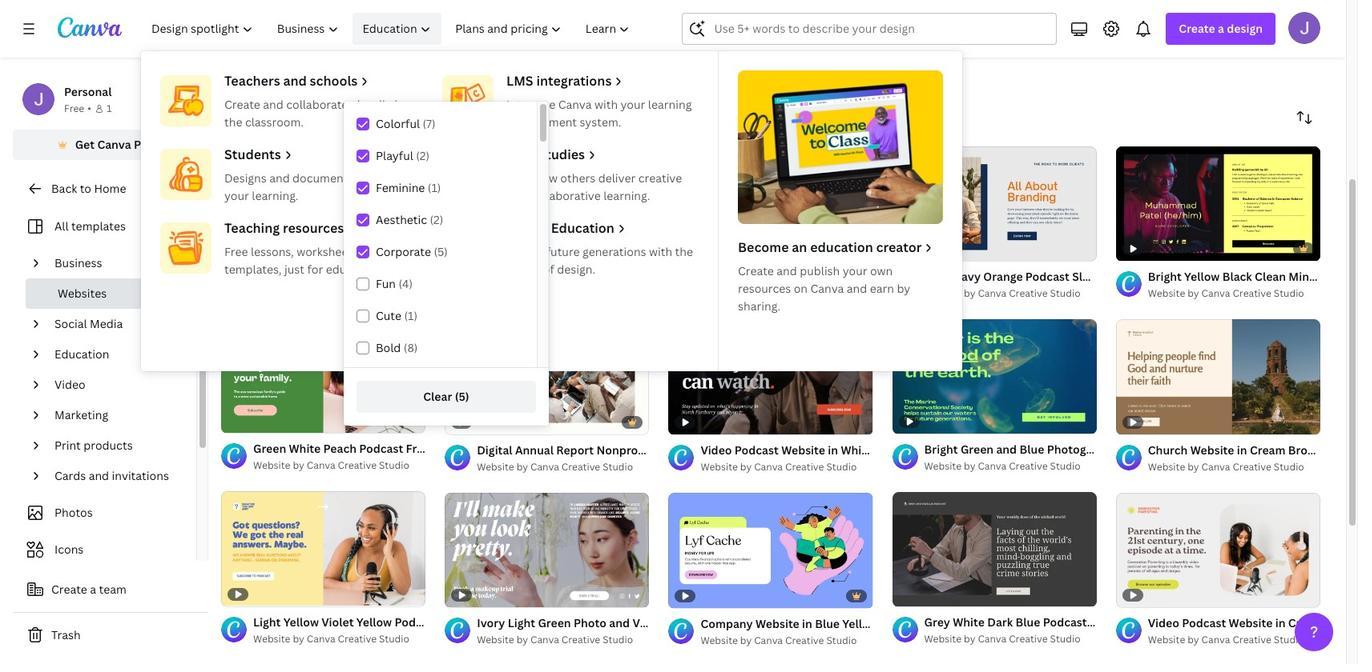 Task type: describe. For each thing, give the bounding box(es) containing it.
canva inside digital annual report nonprofit education website by canva creative studio
[[530, 460, 559, 474]]

education
[[810, 239, 873, 256]]

create for create a team
[[51, 582, 87, 598]]

(5) for corporate (5)
[[434, 244, 448, 260]]

teachers
[[224, 72, 280, 90]]

canva inside button
[[97, 137, 131, 152]]

and for cards and invitations
[[89, 469, 109, 484]]

create a design
[[1179, 21, 1263, 36]]

lms
[[506, 72, 533, 90]]

(+4)
[[401, 71, 420, 87]]

how
[[535, 171, 558, 186]]

icons
[[54, 542, 84, 558]]

clear all (5)
[[778, 71, 840, 87]]

publish
[[800, 264, 840, 279]]

church website in cream brown simple link
[[1148, 442, 1358, 460]]

and for black and white simple dark marketing site launch website website by canva creative studio
[[509, 269, 530, 285]]

to inside back to home 'link'
[[80, 181, 91, 196]]

learning. inside designs and documents to boost your learning.
[[252, 188, 298, 204]]

of for 1 of 6
[[239, 415, 248, 427]]

higher education
[[506, 220, 614, 237]]

power
[[506, 262, 540, 277]]

a for team
[[90, 582, 96, 598]]

future
[[546, 244, 580, 260]]

trash link
[[13, 620, 208, 652]]

bold
[[376, 341, 401, 356]]

cards and invitations link
[[48, 461, 187, 492]]

deliver
[[598, 171, 636, 186]]

colorful (+4) button
[[344, 63, 449, 95]]

templates,
[[224, 262, 282, 277]]

and inside hear how others deliver creative and collaborative learning.
[[506, 188, 527, 204]]

social
[[54, 316, 87, 332]]

cards
[[54, 469, 86, 484]]

1 for 1 of 7
[[903, 588, 908, 600]]

clear for clear (5)
[[423, 389, 452, 405]]

(7)
[[423, 116, 435, 131]]

studio inside "church website in cream brown simple website by canva creative studio"
[[1274, 460, 1304, 474]]

icons link
[[22, 535, 187, 566]]

get canva pro
[[75, 137, 152, 152]]

colorful for colorful (7)
[[376, 116, 420, 131]]

(1) for cute (1)
[[404, 308, 417, 324]]

case
[[506, 146, 536, 163]]

create a blank video podcast website link
[[221, 147, 438, 262]]

aesthetic
[[376, 212, 427, 228]]

Sort by button
[[1288, 102, 1320, 134]]

boost
[[371, 171, 402, 186]]

higher
[[506, 220, 548, 237]]

in inside "create and collaborate visually in the classroom."
[[395, 97, 405, 112]]

create a team
[[51, 582, 126, 598]]

pro
[[134, 137, 152, 152]]

create and collaborate visually in the classroom.
[[224, 97, 405, 130]]

get canva pro button
[[13, 130, 208, 160]]

print products link
[[48, 431, 187, 461]]

creative inside black and white simple dark marketing site launch website website by canva creative studio
[[561, 287, 600, 301]]

schools
[[310, 72, 358, 90]]

lessons,
[[251, 244, 294, 260]]

cute (1)
[[376, 308, 417, 324]]

photos link
[[22, 498, 187, 529]]

simple inside "church website in cream brown simple website by canva creative studio"
[[1326, 443, 1358, 458]]

church
[[1148, 443, 1188, 458]]

canva inside 'create and publish your own resources on canva and earn by sharing.'
[[810, 281, 844, 296]]

church website in cream brown simple website by canva creative studio
[[1148, 443, 1358, 474]]

templates for all templates
[[71, 219, 126, 234]]

collaborate
[[286, 97, 348, 112]]

creator
[[876, 239, 922, 256]]

free •
[[64, 102, 91, 115]]

worksheets
[[297, 244, 358, 260]]

collaborative
[[530, 188, 601, 204]]

site
[[693, 269, 714, 285]]

1 horizontal spatial video
[[315, 215, 345, 231]]

become
[[738, 239, 789, 256]]

and for create and publish your own resources on canva and earn by sharing.
[[777, 264, 797, 279]]

education menu
[[141, 51, 962, 372]]

dark
[[607, 269, 633, 285]]

education inside education menu
[[551, 220, 614, 237]]

an
[[792, 239, 807, 256]]

the inside inspire future generations with the power of design.
[[675, 244, 693, 260]]

educators.
[[326, 262, 383, 277]]

(8)
[[404, 341, 418, 356]]

theme
[[465, 71, 502, 87]]

color button
[[696, 63, 764, 95]]

documents
[[293, 171, 354, 186]]

hear
[[506, 171, 532, 186]]

blank
[[282, 215, 312, 231]]

social media link
[[48, 309, 187, 340]]

video link
[[48, 370, 187, 401]]

by inside black and white simple dark marketing site launch website website by canva creative studio
[[516, 287, 528, 301]]

•
[[88, 102, 91, 115]]

own
[[870, 264, 893, 279]]

case studies
[[506, 146, 585, 163]]

clear (5) button
[[357, 381, 536, 413]]

feminine
[[376, 180, 425, 195]]

by inside 'create and publish your own resources on canva and earn by sharing.'
[[897, 281, 910, 296]]

create for create a design
[[1179, 21, 1215, 36]]

personal
[[64, 84, 112, 99]]

integrate
[[506, 97, 555, 112]]

others
[[560, 171, 596, 186]]

(5) inside clear all (5) button
[[826, 71, 840, 87]]

digital annual report nonprofit education link
[[477, 442, 708, 460]]

report
[[556, 443, 594, 458]]

(2) for aesthetic (2)
[[430, 212, 443, 228]]

16 templates
[[221, 110, 291, 125]]

back to home
[[51, 181, 126, 196]]

1 vertical spatial video
[[54, 377, 85, 393]]

the inside "create and collaborate visually in the classroom."
[[224, 115, 242, 130]]

canva inside "church website in cream brown simple website by canva creative studio"
[[1201, 460, 1230, 474]]

0 vertical spatial resources
[[283, 220, 344, 237]]

7
[[921, 588, 926, 600]]

create for create and publish your own resources on canva and earn by sharing.
[[738, 264, 774, 279]]

create for create a blank video podcast website
[[235, 215, 271, 231]]

launch
[[717, 269, 757, 285]]

green white peach podcast fresh and friendly video podcast website image
[[221, 319, 426, 434]]

a for design
[[1218, 21, 1224, 36]]

top level navigation element
[[141, 13, 962, 372]]

with inside the integrate canva with your learning management system.
[[594, 97, 618, 112]]

websites
[[58, 286, 107, 301]]

templates for 16 templates
[[237, 110, 291, 125]]

1 for 1 of 6
[[232, 415, 237, 427]]

learning. inside hear how others deliver creative and collaborative learning.
[[603, 188, 650, 204]]

studio inside black and white simple dark marketing site launch website website by canva creative studio
[[603, 287, 633, 301]]

1 of 6
[[232, 415, 256, 427]]

(2) for playful (2)
[[416, 148, 430, 163]]

fun
[[376, 276, 396, 292]]



Task type: locate. For each thing, give the bounding box(es) containing it.
create for create and collaborate visually in the classroom.
[[224, 97, 260, 112]]

with inside inspire future generations with the power of design.
[[649, 244, 672, 260]]

resources inside 'create and publish your own resources on canva and earn by sharing.'
[[738, 281, 791, 296]]

hear how others deliver creative and collaborative learning.
[[506, 171, 682, 204]]

your down "designs"
[[224, 188, 249, 204]]

canva inside the integrate canva with your learning management system.
[[558, 97, 592, 112]]

business
[[54, 256, 102, 271]]

a inside button
[[90, 582, 96, 598]]

feature button
[[537, 63, 617, 95]]

generations
[[582, 244, 646, 260]]

(1) right cute
[[404, 308, 417, 324]]

1 inside 'link'
[[903, 588, 908, 600]]

education inside 'education' 'link'
[[54, 347, 109, 362]]

to right back
[[80, 181, 91, 196]]

1 vertical spatial simple
[[1326, 443, 1358, 458]]

creative inside "church website in cream brown simple website by canva creative studio"
[[1233, 460, 1271, 474]]

a left "blank"
[[273, 215, 280, 231]]

resources up sharing.
[[738, 281, 791, 296]]

1 horizontal spatial the
[[675, 244, 693, 260]]

designs and documents to boost your learning.
[[224, 171, 402, 204]]

creative
[[1009, 287, 1048, 300], [561, 287, 600, 301], [1233, 287, 1271, 301], [785, 287, 824, 301], [338, 459, 377, 473], [1009, 460, 1048, 474], [561, 460, 600, 474], [1233, 460, 1271, 474], [785, 461, 824, 474], [338, 633, 377, 646], [1009, 633, 1048, 647], [561, 634, 600, 647], [1233, 634, 1271, 648], [785, 634, 824, 648]]

on
[[794, 281, 808, 296]]

studies
[[539, 146, 585, 163]]

colorful up 'visually'
[[354, 71, 398, 87]]

visually
[[351, 97, 392, 112]]

0 horizontal spatial of
[[239, 415, 248, 427]]

website by canva creative studio link
[[924, 286, 1097, 302], [477, 286, 649, 302], [1148, 286, 1320, 302], [701, 286, 873, 302], [253, 459, 426, 475], [924, 459, 1097, 475], [477, 460, 649, 476], [1148, 460, 1320, 476], [701, 460, 873, 476], [253, 632, 426, 648], [924, 632, 1097, 648], [477, 633, 649, 649], [1148, 633, 1320, 649], [701, 633, 873, 649]]

0 vertical spatial of
[[543, 262, 554, 277]]

creative
[[638, 171, 682, 186]]

free lessons, worksheets and templates, just for educators.
[[224, 244, 383, 277]]

of left "7" on the bottom of the page
[[910, 588, 919, 600]]

with up black and white simple dark marketing site launch website link
[[649, 244, 672, 260]]

templates inside all templates link
[[71, 219, 126, 234]]

colorful
[[354, 71, 398, 87], [376, 116, 420, 131]]

(5)
[[826, 71, 840, 87], [434, 244, 448, 260], [455, 389, 469, 405]]

business link
[[48, 248, 187, 279]]

0 vertical spatial with
[[594, 97, 618, 112]]

and inside free lessons, worksheets and templates, just for educators.
[[361, 244, 381, 260]]

1 horizontal spatial your
[[621, 97, 645, 112]]

marketing inside black and white simple dark marketing site launch website website by canva creative studio
[[636, 269, 690, 285]]

by inside "church website in cream brown simple website by canva creative studio"
[[1188, 460, 1199, 474]]

0 vertical spatial templates
[[237, 110, 291, 125]]

all templates
[[54, 219, 126, 234]]

1 horizontal spatial simple
[[1326, 443, 1358, 458]]

create up the lessons,
[[235, 215, 271, 231]]

2 vertical spatial a
[[90, 582, 96, 598]]

colorful (7)
[[376, 116, 435, 131]]

a inside dropdown button
[[1218, 21, 1224, 36]]

1 left 6
[[232, 415, 237, 427]]

cute
[[376, 308, 401, 324]]

free left •
[[64, 102, 84, 115]]

creative inside digital annual report nonprofit education website by canva creative studio
[[561, 460, 600, 474]]

all down back
[[54, 219, 69, 234]]

(2) right playful
[[416, 148, 430, 163]]

education up future
[[551, 220, 614, 237]]

1
[[106, 102, 112, 115], [232, 415, 237, 427], [903, 588, 908, 600]]

and up classroom.
[[263, 97, 283, 112]]

by inside digital annual report nonprofit education website by canva creative studio
[[516, 460, 528, 474]]

simple right brown
[[1326, 443, 1358, 458]]

the up students
[[224, 115, 242, 130]]

1 horizontal spatial templates
[[237, 110, 291, 125]]

0 horizontal spatial resources
[[283, 220, 344, 237]]

1 vertical spatial in
[[1237, 443, 1247, 458]]

simple down future
[[567, 269, 605, 285]]

the up site
[[675, 244, 693, 260]]

team
[[99, 582, 126, 598]]

2 horizontal spatial your
[[843, 264, 867, 279]]

resources up worksheets
[[283, 220, 344, 237]]

0 horizontal spatial free
[[64, 102, 84, 115]]

0 horizontal spatial learning.
[[252, 188, 298, 204]]

in left cream
[[1237, 443, 1247, 458]]

become an education creator
[[738, 239, 922, 256]]

of
[[543, 262, 554, 277], [239, 415, 248, 427], [910, 588, 919, 600]]

filters
[[270, 71, 305, 87]]

create inside dropdown button
[[1179, 21, 1215, 36]]

just
[[284, 262, 304, 277]]

0 vertical spatial (5)
[[826, 71, 840, 87]]

clear (5)
[[423, 389, 469, 405]]

in
[[395, 97, 405, 112], [1237, 443, 1247, 458]]

cards and invitations
[[54, 469, 169, 484]]

and for designs and documents to boost your learning.
[[269, 171, 290, 186]]

2 vertical spatial of
[[910, 588, 919, 600]]

create down the icons
[[51, 582, 87, 598]]

2 vertical spatial (5)
[[455, 389, 469, 405]]

1 horizontal spatial (1)
[[428, 180, 441, 195]]

integrations
[[536, 72, 612, 90]]

(4)
[[399, 276, 413, 292]]

free for free •
[[64, 102, 84, 115]]

and right cards
[[89, 469, 109, 484]]

1 horizontal spatial a
[[273, 215, 280, 231]]

0 horizontal spatial video
[[54, 377, 85, 393]]

1 vertical spatial 1
[[232, 415, 237, 427]]

black and white simple dark marketing site launch website link
[[477, 269, 804, 286]]

5 filter options selected element
[[311, 71, 327, 87]]

0 vertical spatial your
[[621, 97, 645, 112]]

0 horizontal spatial with
[[594, 97, 618, 112]]

(1) right the feminine
[[428, 180, 441, 195]]

1 horizontal spatial 1
[[232, 415, 237, 427]]

corporate (5)
[[376, 244, 448, 260]]

0 horizontal spatial (5)
[[434, 244, 448, 260]]

1 for 1
[[106, 102, 112, 115]]

digital
[[477, 443, 512, 458]]

0 horizontal spatial in
[[395, 97, 405, 112]]

grey white dark blue podcast sleek corporate video podcast website image
[[892, 493, 1097, 608]]

podcast
[[348, 215, 392, 231]]

free up templates,
[[224, 244, 248, 260]]

theme button
[[456, 63, 531, 95]]

templates
[[237, 110, 291, 125], [71, 219, 126, 234]]

of inside inspire future generations with the power of design.
[[543, 262, 554, 277]]

to
[[356, 171, 368, 186], [80, 181, 91, 196]]

annual
[[515, 443, 554, 458]]

and left 5 filter options selected element
[[283, 72, 307, 90]]

0 vertical spatial a
[[1218, 21, 1224, 36]]

your inside the integrate canva with your learning management system.
[[621, 97, 645, 112]]

all
[[810, 71, 823, 87]]

education inside digital annual report nonprofit education website by canva creative studio
[[652, 443, 708, 458]]

1 vertical spatial clear
[[423, 389, 452, 405]]

0 horizontal spatial all
[[54, 219, 69, 234]]

1 vertical spatial a
[[273, 215, 280, 231]]

canva
[[558, 97, 592, 112], [97, 137, 131, 152], [810, 281, 844, 296], [978, 287, 1007, 300], [530, 287, 559, 301], [1201, 287, 1230, 301], [754, 287, 783, 301], [307, 459, 335, 473], [978, 460, 1007, 474], [530, 460, 559, 474], [1201, 460, 1230, 474], [754, 461, 783, 474], [307, 633, 335, 646], [978, 633, 1007, 647], [530, 634, 559, 647], [1201, 634, 1230, 648], [754, 634, 783, 648]]

1 of 6 link
[[221, 319, 426, 434]]

back to home link
[[13, 173, 208, 205]]

1 vertical spatial free
[[224, 244, 248, 260]]

education button
[[352, 13, 442, 45]]

1 vertical spatial the
[[675, 244, 693, 260]]

of for 1 of 7
[[910, 588, 919, 600]]

studio inside digital annual report nonprofit education website by canva creative studio
[[603, 460, 633, 474]]

Search search field
[[714, 14, 1047, 44]]

of down future
[[543, 262, 554, 277]]

0 horizontal spatial a
[[90, 582, 96, 598]]

media
[[90, 316, 123, 332]]

education up 'colorful (+4)'
[[362, 21, 417, 36]]

1 vertical spatial colorful
[[376, 116, 420, 131]]

None search field
[[682, 13, 1057, 45]]

free for free lessons, worksheets and templates, just for educators.
[[224, 244, 248, 260]]

0 vertical spatial (2)
[[416, 148, 430, 163]]

resources
[[283, 220, 344, 237], [738, 281, 791, 296]]

education inside education popup button
[[362, 21, 417, 36]]

your for become an education creator
[[843, 264, 867, 279]]

1 vertical spatial marketing
[[54, 408, 108, 423]]

of inside 1 of 7 'link'
[[910, 588, 919, 600]]

marketing link
[[48, 401, 187, 431]]

all left filters
[[253, 71, 268, 87]]

0 horizontal spatial simple
[[567, 269, 605, 285]]

and inside black and white simple dark marketing site launch website website by canva creative studio
[[509, 269, 530, 285]]

free
[[64, 102, 84, 115], [224, 244, 248, 260]]

of left 6
[[239, 415, 248, 427]]

0 vertical spatial simple
[[567, 269, 605, 285]]

canva inside black and white simple dark marketing site launch website website by canva creative studio
[[530, 287, 559, 301]]

0 vertical spatial clear
[[778, 71, 807, 87]]

1 vertical spatial all
[[54, 219, 69, 234]]

1 learning. from the left
[[252, 188, 298, 204]]

marketing up print products at the left bottom of page
[[54, 408, 108, 423]]

16
[[221, 110, 234, 125]]

(5) inside clear (5) button
[[455, 389, 469, 405]]

0 horizontal spatial to
[[80, 181, 91, 196]]

all for all filters
[[253, 71, 268, 87]]

2 vertical spatial 1
[[903, 588, 908, 600]]

create down become
[[738, 264, 774, 279]]

print products
[[54, 438, 133, 453]]

products
[[84, 438, 133, 453]]

1 horizontal spatial marketing
[[636, 269, 690, 285]]

aesthetic (2)
[[376, 212, 443, 228]]

1 horizontal spatial learning.
[[603, 188, 650, 204]]

in up colorful (7)
[[395, 97, 405, 112]]

1 horizontal spatial all
[[253, 71, 268, 87]]

1 horizontal spatial resources
[[738, 281, 791, 296]]

1 right •
[[106, 102, 112, 115]]

simple
[[567, 269, 605, 285], [1326, 443, 1358, 458]]

and inside designs and documents to boost your learning.
[[269, 171, 290, 186]]

create inside "create and collaborate visually in the classroom."
[[224, 97, 260, 112]]

0 horizontal spatial your
[[224, 188, 249, 204]]

white
[[533, 269, 564, 285]]

(1) for feminine (1)
[[428, 180, 441, 195]]

create a team button
[[13, 574, 208, 606]]

(2) right "aesthetic"
[[430, 212, 443, 228]]

color
[[705, 71, 735, 87]]

0 vertical spatial video
[[315, 215, 345, 231]]

create inside button
[[51, 582, 87, 598]]

2 vertical spatial your
[[843, 264, 867, 279]]

grey navy orange podcast sleek corporate video podcast website image
[[892, 146, 1097, 261]]

2 learning. from the left
[[603, 188, 650, 204]]

your left own
[[843, 264, 867, 279]]

home
[[94, 181, 126, 196]]

colorful inside button
[[354, 71, 398, 87]]

templates down back to home
[[71, 219, 126, 234]]

clear
[[778, 71, 807, 87], [423, 389, 452, 405]]

templates right 16
[[237, 110, 291, 125]]

2 horizontal spatial of
[[910, 588, 919, 600]]

to inside designs and documents to boost your learning.
[[356, 171, 368, 186]]

0 horizontal spatial the
[[224, 115, 242, 130]]

(5) for clear (5)
[[455, 389, 469, 405]]

your for lms integrations
[[621, 97, 645, 112]]

colorful for colorful (+4)
[[354, 71, 398, 87]]

website inside digital annual report nonprofit education website by canva creative studio
[[477, 460, 514, 474]]

your up system.
[[621, 97, 645, 112]]

0 vertical spatial 1
[[106, 102, 112, 115]]

with up system.
[[594, 97, 618, 112]]

1 vertical spatial (5)
[[434, 244, 448, 260]]

teachers and schools
[[224, 72, 358, 90]]

playful (2)
[[376, 148, 430, 163]]

of inside 1 of 6 link
[[239, 415, 248, 427]]

learning. up teaching resources
[[252, 188, 298, 204]]

and inside "create and collaborate visually in the classroom."
[[263, 97, 283, 112]]

learning. down "deliver"
[[603, 188, 650, 204]]

1 vertical spatial (2)
[[430, 212, 443, 228]]

0 horizontal spatial marketing
[[54, 408, 108, 423]]

print
[[54, 438, 81, 453]]

1 horizontal spatial free
[[224, 244, 248, 260]]

0 vertical spatial the
[[224, 115, 242, 130]]

and up on in the top of the page
[[777, 264, 797, 279]]

0 vertical spatial marketing
[[636, 269, 690, 285]]

1 vertical spatial your
[[224, 188, 249, 204]]

1 vertical spatial resources
[[738, 281, 791, 296]]

0 vertical spatial (1)
[[428, 180, 441, 195]]

create inside 'create and publish your own resources on canva and earn by sharing.'
[[738, 264, 774, 279]]

0 vertical spatial free
[[64, 102, 84, 115]]

teaching resources
[[224, 220, 344, 237]]

0 vertical spatial colorful
[[354, 71, 398, 87]]

education link
[[48, 340, 187, 370]]

1 horizontal spatial (5)
[[455, 389, 469, 405]]

0 vertical spatial all
[[253, 71, 268, 87]]

for
[[307, 262, 323, 277]]

all inside all templates link
[[54, 219, 69, 234]]

1 horizontal spatial in
[[1237, 443, 1247, 458]]

the
[[224, 115, 242, 130], [675, 244, 693, 260]]

and down hear
[[506, 188, 527, 204]]

inspire
[[506, 244, 543, 260]]

0 horizontal spatial templates
[[71, 219, 126, 234]]

1 vertical spatial of
[[239, 415, 248, 427]]

jacob simon image
[[1288, 12, 1320, 44]]

video down 'education' 'link' on the left of the page
[[54, 377, 85, 393]]

management
[[506, 115, 577, 130]]

1 left "7" on the bottom of the page
[[903, 588, 908, 600]]

create
[[1179, 21, 1215, 36], [224, 97, 260, 112], [235, 215, 271, 231], [738, 264, 774, 279], [51, 582, 87, 598]]

create a blank video podcast website element
[[221, 147, 438, 262]]

education down social media
[[54, 347, 109, 362]]

create left design
[[1179, 21, 1215, 36]]

feminine (1)
[[376, 180, 441, 195]]

clear all (5) button
[[770, 63, 848, 95]]

a for blank
[[273, 215, 280, 231]]

2 horizontal spatial a
[[1218, 21, 1224, 36]]

and down inspire
[[509, 269, 530, 285]]

designs
[[224, 171, 267, 186]]

fun (4)
[[376, 276, 413, 292]]

teaching
[[224, 220, 280, 237]]

a left design
[[1218, 21, 1224, 36]]

and left "earn"
[[847, 281, 867, 296]]

0 horizontal spatial (1)
[[404, 308, 417, 324]]

marketing left site
[[636, 269, 690, 285]]

video up worksheets
[[315, 215, 345, 231]]

and right "designs"
[[269, 171, 290, 186]]

brown
[[1288, 443, 1323, 458]]

students
[[224, 146, 281, 163]]

all templates link
[[22, 212, 187, 242]]

create down the teachers
[[224, 97, 260, 112]]

1 vertical spatial (1)
[[404, 308, 417, 324]]

0 horizontal spatial clear
[[423, 389, 452, 405]]

1 vertical spatial with
[[649, 244, 672, 260]]

2 horizontal spatial 1
[[903, 588, 908, 600]]

trash
[[51, 628, 81, 643]]

earn
[[870, 281, 894, 296]]

and for create and collaborate visually in the classroom.
[[263, 97, 283, 112]]

in inside "church website in cream brown simple website by canva creative studio"
[[1237, 443, 1247, 458]]

free inside free lessons, worksheets and templates, just for educators.
[[224, 244, 248, 260]]

1 vertical spatial templates
[[71, 219, 126, 234]]

1 horizontal spatial of
[[543, 262, 554, 277]]

and up educators.
[[361, 244, 381, 260]]

simple inside black and white simple dark marketing site launch website website by canva creative studio
[[567, 269, 605, 285]]

and for teachers and schools
[[283, 72, 307, 90]]

a left team
[[90, 582, 96, 598]]

colorful left (7)
[[376, 116, 420, 131]]

your inside 'create and publish your own resources on canva and earn by sharing.'
[[843, 264, 867, 279]]

0 vertical spatial in
[[395, 97, 405, 112]]

0 horizontal spatial 1
[[106, 102, 112, 115]]

playful
[[376, 148, 413, 163]]

to left boost
[[356, 171, 368, 186]]

2 horizontal spatial (5)
[[826, 71, 840, 87]]

social media
[[54, 316, 123, 332]]

all for all templates
[[54, 219, 69, 234]]

get
[[75, 137, 95, 152]]

1 horizontal spatial to
[[356, 171, 368, 186]]

colorful (+4)
[[354, 71, 420, 87]]

black and white simple dark marketing site launch website website by canva creative studio
[[477, 269, 804, 301]]

education right nonprofit
[[652, 443, 708, 458]]

1 horizontal spatial with
[[649, 244, 672, 260]]

1 horizontal spatial clear
[[778, 71, 807, 87]]

video podcast website templates image
[[979, 0, 1320, 44], [979, 0, 1320, 44]]

clear for clear all (5)
[[778, 71, 807, 87]]

your inside designs and documents to boost your learning.
[[224, 188, 249, 204]]



Task type: vqa. For each thing, say whether or not it's contained in the screenshot.


